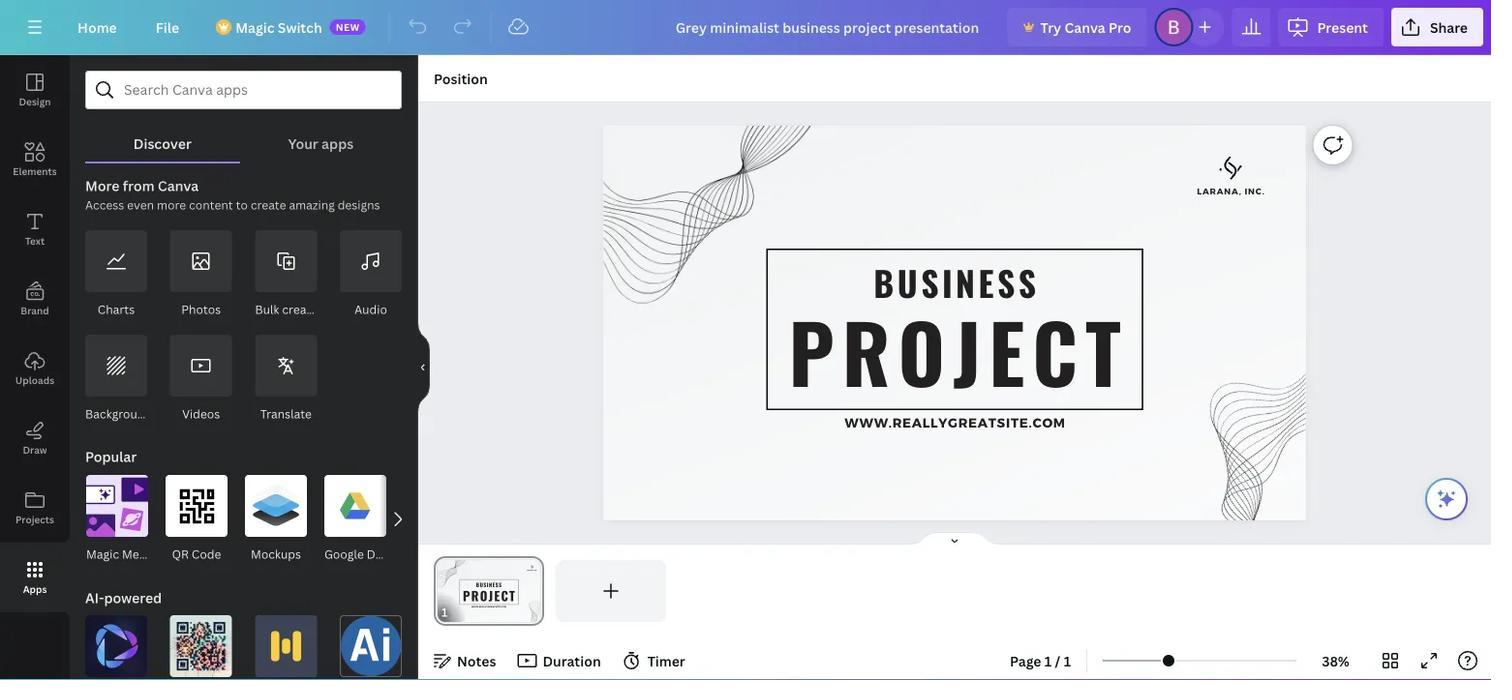 Task type: vqa. For each thing, say whether or not it's contained in the screenshot.
leftmost that
no



Task type: describe. For each thing, give the bounding box(es) containing it.
from
[[123, 177, 155, 195]]

canva inside more from canva access even more content to create amazing designs
[[158, 177, 199, 195]]

notes
[[457, 652, 496, 671]]

main menu bar
[[0, 0, 1491, 55]]

audio
[[355, 302, 387, 318]]

powered
[[104, 589, 162, 608]]

brand button
[[0, 264, 70, 334]]

videos
[[182, 406, 220, 422]]

file
[[156, 18, 179, 36]]

canva inside button
[[1065, 18, 1106, 36]]

projects button
[[0, 474, 70, 543]]

more
[[85, 177, 120, 195]]

ai-
[[85, 589, 104, 608]]

share button
[[1391, 8, 1484, 46]]

canva assistant image
[[1435, 488, 1458, 511]]

magic media
[[86, 547, 156, 563]]

business
[[874, 257, 1039, 308]]

apps
[[23, 583, 47, 596]]

try canva pro
[[1041, 18, 1132, 36]]

draw
[[23, 444, 47, 457]]

your apps
[[288, 134, 354, 153]]

hide pages image
[[908, 532, 1001, 547]]

side panel tab list
[[0, 55, 70, 613]]

present
[[1317, 18, 1368, 36]]

Design title text field
[[660, 8, 1000, 46]]

1 1 from the left
[[1045, 652, 1052, 671]]

page
[[1010, 652, 1042, 671]]

new
[[336, 20, 360, 33]]

project
[[789, 292, 1129, 411]]

create inside more from canva access even more content to create amazing designs
[[251, 197, 286, 213]]

larana,
[[1197, 186, 1242, 196]]

to
[[236, 197, 248, 213]]

more from canva access even more content to create amazing designs
[[85, 177, 380, 213]]

timer
[[648, 652, 685, 671]]

elements button
[[0, 125, 70, 195]]

drive
[[367, 547, 397, 563]]

file button
[[140, 8, 195, 46]]

timer button
[[617, 646, 693, 677]]

google drive
[[324, 547, 397, 563]]

more
[[157, 197, 186, 213]]

elements
[[13, 165, 57, 178]]

amazing
[[289, 197, 335, 213]]

text button
[[0, 195, 70, 264]]

pro
[[1109, 18, 1132, 36]]

present button
[[1279, 8, 1384, 46]]

page 1 / 1
[[1010, 652, 1071, 671]]

position button
[[426, 63, 496, 94]]

media
[[122, 547, 156, 563]]

create inside more from canva element
[[282, 302, 318, 318]]

notes button
[[426, 646, 504, 677]]

2 1 from the left
[[1064, 652, 1071, 671]]

page 1 image
[[434, 561, 544, 623]]

38%
[[1322, 652, 1350, 671]]

popular
[[85, 448, 137, 466]]

magic for magic switch
[[236, 18, 275, 36]]



Task type: locate. For each thing, give the bounding box(es) containing it.
switch
[[278, 18, 322, 36]]

bulk create
[[255, 302, 318, 318]]

your apps button
[[240, 109, 402, 162]]

design button
[[0, 55, 70, 125]]

discover button
[[85, 109, 240, 162]]

duration
[[543, 652, 601, 671]]

hide image
[[417, 322, 430, 414]]

apps
[[322, 134, 354, 153]]

larana, inc.
[[1197, 186, 1265, 196]]

create right to
[[251, 197, 286, 213]]

www.reallygreatsite.com
[[845, 415, 1066, 430]]

magic left the switch in the left top of the page
[[236, 18, 275, 36]]

1 right the /
[[1064, 652, 1071, 671]]

canva right try
[[1065, 18, 1106, 36]]

qr code
[[172, 547, 221, 563]]

try canva pro button
[[1008, 8, 1147, 46]]

try
[[1041, 18, 1062, 36]]

0 vertical spatial create
[[251, 197, 286, 213]]

1 vertical spatial magic
[[86, 547, 119, 563]]

38% button
[[1305, 646, 1367, 677]]

discover
[[133, 134, 192, 153]]

draw button
[[0, 404, 70, 474]]

canva
[[1065, 18, 1106, 36], [158, 177, 199, 195]]

Search Canva apps search field
[[124, 72, 363, 108]]

0 horizontal spatial 1
[[1045, 652, 1052, 671]]

position
[[434, 69, 488, 88]]

1 vertical spatial canva
[[158, 177, 199, 195]]

inc.
[[1245, 186, 1265, 196]]

1 left the /
[[1045, 652, 1052, 671]]

duration button
[[512, 646, 609, 677]]

google
[[324, 547, 364, 563]]

magic
[[236, 18, 275, 36], [86, 547, 119, 563]]

access
[[85, 197, 124, 213]]

canva up more
[[158, 177, 199, 195]]

home link
[[62, 8, 132, 46]]

ai-powered
[[85, 589, 162, 608]]

apps button
[[0, 543, 70, 613]]

mockups
[[251, 547, 301, 563]]

home
[[77, 18, 117, 36]]

1 horizontal spatial magic
[[236, 18, 275, 36]]

magic left media on the left
[[86, 547, 119, 563]]

bulk
[[255, 302, 279, 318]]

1 horizontal spatial canva
[[1065, 18, 1106, 36]]

background
[[85, 406, 152, 422]]

0 horizontal spatial canva
[[158, 177, 199, 195]]

1 vertical spatial create
[[282, 302, 318, 318]]

create
[[251, 197, 286, 213], [282, 302, 318, 318]]

magic for magic media
[[86, 547, 119, 563]]

even
[[127, 197, 154, 213]]

translate
[[260, 406, 312, 422]]

magic inside main 'menu bar'
[[236, 18, 275, 36]]

Page title text field
[[456, 603, 464, 623]]

projects
[[15, 513, 54, 526]]

brand
[[21, 304, 49, 317]]

uploads button
[[0, 334, 70, 404]]

code
[[192, 547, 221, 563]]

0 vertical spatial canva
[[1065, 18, 1106, 36]]

design
[[19, 95, 51, 108]]

photos
[[181, 302, 221, 318]]

/
[[1055, 652, 1061, 671]]

0 vertical spatial magic
[[236, 18, 275, 36]]

1
[[1045, 652, 1052, 671], [1064, 652, 1071, 671]]

magic switch
[[236, 18, 322, 36]]

uploads
[[15, 374, 54, 387]]

your
[[288, 134, 318, 153]]

0 horizontal spatial magic
[[86, 547, 119, 563]]

create right bulk
[[282, 302, 318, 318]]

1 horizontal spatial 1
[[1064, 652, 1071, 671]]

qr
[[172, 547, 189, 563]]

content
[[189, 197, 233, 213]]

text
[[25, 234, 45, 247]]

more from canva element
[[85, 230, 402, 424]]

designs
[[338, 197, 380, 213]]

share
[[1430, 18, 1468, 36]]

charts
[[98, 302, 135, 318]]



